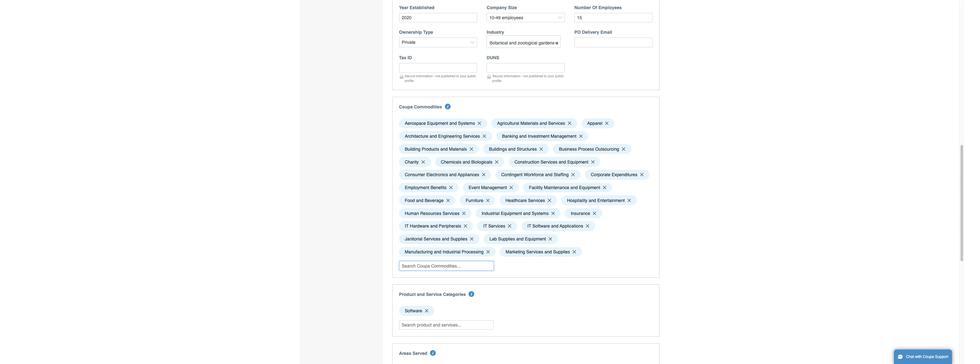Task type: locate. For each thing, give the bounding box(es) containing it.
to down 'duns' 'text field'
[[544, 74, 547, 78]]

1 vertical spatial selected list box
[[397, 305, 655, 318]]

industrial
[[482, 211, 500, 216], [443, 250, 461, 255]]

electronics
[[426, 172, 448, 177]]

0 horizontal spatial not
[[436, 74, 440, 78]]

it software and applications option
[[522, 222, 595, 231]]

1 horizontal spatial supplies
[[498, 237, 515, 242]]

selected list box containing software
[[397, 305, 655, 318]]

information for duns
[[504, 74, 520, 78]]

it software and applications
[[527, 224, 583, 229]]

profile for duns
[[492, 79, 501, 83]]

information down tax id 'text field'
[[416, 74, 433, 78]]

software down product at the bottom left of page
[[405, 309, 422, 314]]

services
[[548, 121, 565, 126], [463, 134, 480, 139], [541, 160, 558, 165], [528, 198, 545, 203], [443, 211, 460, 216], [488, 224, 505, 229], [424, 237, 441, 242], [526, 250, 543, 255]]

banking and investment management option
[[496, 131, 588, 141]]

Number Of Employees text field
[[574, 13, 653, 23]]

secure down duns
[[492, 74, 503, 78]]

0 horizontal spatial additional information image
[[430, 351, 436, 356]]

commodities
[[414, 104, 442, 109]]

selected list box for product and service categories
[[397, 305, 655, 318]]

consumer electronics and appliances option
[[399, 170, 491, 180]]

company
[[487, 5, 507, 10]]

1 horizontal spatial industrial
[[482, 211, 500, 216]]

and right banking
[[519, 134, 527, 139]]

services up peripherals
[[443, 211, 460, 216]]

company size
[[487, 5, 517, 10]]

supplies down it software and applications 'option' on the right of the page
[[553, 250, 570, 255]]

industrial equipment and systems
[[482, 211, 549, 216]]

management up business
[[551, 134, 576, 139]]

applications
[[560, 224, 583, 229]]

your down 'duns' 'text field'
[[548, 74, 554, 78]]

lab supplies and equipment option
[[484, 234, 558, 244]]

1 horizontal spatial coupa
[[923, 355, 934, 359]]

supplies inside 'option'
[[450, 237, 467, 242]]

supplies
[[450, 237, 467, 242], [498, 237, 515, 242], [553, 250, 570, 255]]

materials up the investment
[[520, 121, 538, 126]]

0 vertical spatial management
[[551, 134, 576, 139]]

2 secure information - not published to your public profile from the left
[[492, 74, 564, 83]]

coupa right "with"
[[923, 355, 934, 359]]

and down banking
[[508, 147, 516, 152]]

investment
[[528, 134, 549, 139]]

secure down the id
[[405, 74, 415, 78]]

and up hospitality
[[571, 185, 578, 190]]

additional information image for areas served
[[430, 351, 436, 356]]

published down 'duns' 'text field'
[[529, 74, 543, 78]]

equipment up marketing services and supplies
[[525, 237, 546, 242]]

0 horizontal spatial profile
[[405, 79, 414, 83]]

apparel
[[587, 121, 602, 126]]

materials up chemicals
[[449, 147, 467, 152]]

marketing
[[506, 250, 525, 255]]

3 it from the left
[[527, 224, 531, 229]]

marketing services and supplies
[[506, 250, 570, 255]]

chemicals and biologicals option
[[435, 157, 504, 167]]

to down tax id 'text field'
[[456, 74, 459, 78]]

lab supplies and equipment
[[490, 237, 546, 242]]

secure information - not published to your public profile for tax id
[[405, 74, 476, 83]]

1 horizontal spatial to
[[544, 74, 547, 78]]

buildings
[[489, 147, 507, 152]]

information down 'duns' 'text field'
[[504, 74, 520, 78]]

marketing services and supplies option
[[500, 247, 582, 257]]

1 horizontal spatial your
[[548, 74, 554, 78]]

lab
[[490, 237, 497, 242]]

1 vertical spatial coupa
[[923, 355, 934, 359]]

software inside option
[[405, 309, 422, 314]]

0 horizontal spatial -
[[434, 74, 435, 78]]

type
[[423, 30, 433, 35]]

systems down healthcare services option on the right bottom
[[532, 211, 549, 216]]

profile down the id
[[405, 79, 414, 83]]

services down it hardware and peripherals
[[424, 237, 441, 242]]

1 horizontal spatial profile
[[492, 79, 501, 83]]

and inside "option"
[[571, 185, 578, 190]]

hospitality and entertainment
[[567, 198, 625, 203]]

1 secure information - not published to your public profile from the left
[[405, 74, 476, 83]]

and inside option
[[430, 224, 438, 229]]

delivery
[[582, 30, 599, 35]]

corporate
[[591, 172, 611, 177]]

secure information - not published to your public profile
[[405, 74, 476, 83], [492, 74, 564, 83]]

and
[[450, 121, 457, 126], [540, 121, 547, 126], [430, 134, 437, 139], [519, 134, 527, 139], [440, 147, 448, 152], [508, 147, 516, 152], [463, 160, 470, 165], [559, 160, 566, 165], [449, 172, 457, 177], [545, 172, 553, 177], [571, 185, 578, 190], [416, 198, 423, 203], [589, 198, 596, 203], [523, 211, 531, 216], [430, 224, 438, 229], [551, 224, 559, 229], [442, 237, 449, 242], [516, 237, 524, 242], [434, 250, 441, 255], [545, 250, 552, 255], [417, 292, 425, 297]]

it for it hardware and peripherals
[[405, 224, 409, 229]]

0 horizontal spatial management
[[481, 185, 507, 190]]

1 horizontal spatial not
[[523, 74, 528, 78]]

2 secure from the left
[[492, 74, 503, 78]]

Tax ID text field
[[399, 63, 477, 73]]

janitorial services and supplies option
[[399, 234, 479, 244]]

it inside 'option'
[[527, 224, 531, 229]]

0 horizontal spatial systems
[[458, 121, 475, 126]]

1 horizontal spatial secure information - not published to your public profile
[[492, 74, 564, 83]]

1 to from the left
[[456, 74, 459, 78]]

0 horizontal spatial secure
[[405, 74, 415, 78]]

areas
[[399, 351, 411, 356]]

0 horizontal spatial information
[[416, 74, 433, 78]]

2 - from the left
[[521, 74, 522, 78]]

hardware
[[410, 224, 429, 229]]

2 to from the left
[[544, 74, 547, 78]]

services down lab supplies and equipment option at the bottom
[[526, 250, 543, 255]]

systems for aerospace equipment and systems
[[458, 121, 475, 126]]

1 your from the left
[[460, 74, 466, 78]]

it up lab supplies and equipment option at the bottom
[[527, 224, 531, 229]]

not
[[436, 74, 440, 78], [523, 74, 528, 78]]

your
[[460, 74, 466, 78], [548, 74, 554, 78]]

1 horizontal spatial systems
[[532, 211, 549, 216]]

0 vertical spatial materials
[[520, 121, 538, 126]]

information
[[416, 74, 433, 78], [504, 74, 520, 78]]

1 horizontal spatial information
[[504, 74, 520, 78]]

equipment down process
[[567, 160, 588, 165]]

equipment for construction services and equipment
[[567, 160, 588, 165]]

to for tax id
[[456, 74, 459, 78]]

and up staffing
[[559, 160, 566, 165]]

chat with coupa support button
[[894, 350, 952, 365]]

coupa up aerospace at left top
[[399, 104, 413, 109]]

2 horizontal spatial it
[[527, 224, 531, 229]]

biologicals
[[471, 160, 492, 165]]

1 vertical spatial additional information image
[[430, 351, 436, 356]]

established
[[410, 5, 434, 10]]

systems up engineering on the left top of the page
[[458, 121, 475, 126]]

selected list box containing aerospace equipment and systems
[[397, 117, 655, 259]]

coupa inside button
[[923, 355, 934, 359]]

0 horizontal spatial materials
[[449, 147, 467, 152]]

event
[[469, 185, 480, 190]]

building
[[405, 147, 421, 152]]

not down 'duns' 'text field'
[[523, 74, 528, 78]]

maintenance
[[544, 185, 569, 190]]

areas served
[[399, 351, 427, 356]]

0 horizontal spatial secure information - not published to your public profile
[[405, 74, 476, 83]]

business process outsourcing option
[[553, 144, 631, 154]]

employees
[[598, 5, 622, 10]]

1 profile from the left
[[405, 79, 414, 83]]

beverage
[[425, 198, 444, 203]]

0 horizontal spatial your
[[460, 74, 466, 78]]

systems for industrial equipment and systems
[[532, 211, 549, 216]]

and left service
[[417, 292, 425, 297]]

1 horizontal spatial public
[[555, 74, 564, 78]]

food and beverage option
[[399, 196, 456, 206]]

po
[[574, 30, 581, 35]]

2 profile from the left
[[492, 79, 501, 83]]

janitorial
[[405, 237, 423, 242]]

1 vertical spatial software
[[405, 309, 422, 314]]

and down chemicals
[[449, 172, 457, 177]]

to
[[456, 74, 459, 78], [544, 74, 547, 78]]

0 horizontal spatial industrial
[[443, 250, 461, 255]]

- down 'duns' 'text field'
[[521, 74, 522, 78]]

0 horizontal spatial it
[[405, 224, 409, 229]]

selected list box
[[397, 117, 655, 259], [397, 305, 655, 318]]

banking
[[502, 134, 518, 139]]

ownership type
[[399, 30, 433, 35]]

secure information - not published to your public profile down 'duns' 'text field'
[[492, 74, 564, 83]]

secure information - not published to your public profile down tax id 'text field'
[[405, 74, 476, 83]]

software
[[532, 224, 550, 229], [405, 309, 422, 314]]

services down facility
[[528, 198, 545, 203]]

charity option
[[399, 157, 431, 167]]

0 horizontal spatial supplies
[[450, 237, 467, 242]]

supplies for marketing services and supplies
[[553, 250, 570, 255]]

2 horizontal spatial supplies
[[553, 250, 570, 255]]

and up appliances
[[463, 160, 470, 165]]

it down furniture option
[[483, 224, 487, 229]]

management
[[551, 134, 576, 139], [481, 185, 507, 190]]

secure
[[405, 74, 415, 78], [492, 74, 503, 78]]

2 selected list box from the top
[[397, 305, 655, 318]]

it left hardware
[[405, 224, 409, 229]]

email
[[600, 30, 612, 35]]

contingent workforce and staffing option
[[496, 170, 581, 180]]

1 selected list box from the top
[[397, 117, 655, 259]]

0 horizontal spatial published
[[441, 74, 455, 78]]

1 published from the left
[[441, 74, 455, 78]]

architecture
[[405, 134, 428, 139]]

and down janitorial services and supplies 'option'
[[434, 250, 441, 255]]

industrial up it services
[[482, 211, 500, 216]]

1 secure from the left
[[405, 74, 415, 78]]

additional information image up aerospace equipment and systems option
[[445, 104, 451, 109]]

insurance
[[571, 211, 590, 216]]

supplies right lab
[[498, 237, 515, 242]]

0 horizontal spatial to
[[456, 74, 459, 78]]

software up lab supplies and equipment option at the bottom
[[532, 224, 550, 229]]

1 horizontal spatial published
[[529, 74, 543, 78]]

outsourcing
[[595, 147, 619, 152]]

1 information from the left
[[416, 74, 433, 78]]

0 vertical spatial selected list box
[[397, 117, 655, 259]]

2 information from the left
[[504, 74, 520, 78]]

additional information image
[[469, 292, 474, 297]]

it inside option
[[483, 224, 487, 229]]

1 - from the left
[[434, 74, 435, 78]]

2 your from the left
[[548, 74, 554, 78]]

event management
[[469, 185, 507, 190]]

0 vertical spatial additional information image
[[445, 104, 451, 109]]

DUNS text field
[[487, 63, 565, 73]]

1 it from the left
[[405, 224, 409, 229]]

0 vertical spatial systems
[[458, 121, 475, 126]]

0 vertical spatial coupa
[[399, 104, 413, 109]]

profile for tax id
[[405, 79, 414, 83]]

2 it from the left
[[483, 224, 487, 229]]

management right "event"
[[481, 185, 507, 190]]

2 public from the left
[[555, 74, 564, 78]]

supplies for janitorial services and supplies
[[450, 237, 467, 242]]

and inside option
[[559, 160, 566, 165]]

number
[[574, 5, 591, 10]]

chemicals and biologicals
[[441, 160, 492, 165]]

chemicals
[[441, 160, 462, 165]]

it hardware and peripherals
[[405, 224, 461, 229]]

equipment up hospitality and entertainment
[[579, 185, 600, 190]]

1 horizontal spatial it
[[483, 224, 487, 229]]

not down tax id 'text field'
[[436, 74, 440, 78]]

profile down duns
[[492, 79, 501, 83]]

banking and investment management
[[502, 134, 576, 139]]

0 horizontal spatial software
[[405, 309, 422, 314]]

equipment inside option
[[567, 160, 588, 165]]

services up contingent workforce and staffing option
[[541, 160, 558, 165]]

PO Delivery Email text field
[[574, 38, 653, 47]]

published down tax id 'text field'
[[441, 74, 455, 78]]

equipment down healthcare
[[501, 211, 522, 216]]

and right hospitality
[[589, 198, 596, 203]]

aerospace equipment and systems
[[405, 121, 475, 126]]

event management option
[[463, 183, 519, 193]]

and up 'banking and investment management' option
[[540, 121, 547, 126]]

1 vertical spatial industrial
[[443, 250, 461, 255]]

additional information image
[[445, 104, 451, 109], [430, 351, 436, 356]]

and right the food
[[416, 198, 423, 203]]

your for tax id
[[460, 74, 466, 78]]

structures
[[517, 147, 537, 152]]

products
[[422, 147, 439, 152]]

2 not from the left
[[523, 74, 528, 78]]

and down human resources services option
[[430, 224, 438, 229]]

1 public from the left
[[467, 74, 476, 78]]

your down tax id 'text field'
[[460, 74, 466, 78]]

1 horizontal spatial -
[[521, 74, 522, 78]]

1 horizontal spatial additional information image
[[445, 104, 451, 109]]

coupa
[[399, 104, 413, 109], [923, 355, 934, 359]]

industrial up search coupa commodities... field
[[443, 250, 461, 255]]

1 horizontal spatial secure
[[492, 74, 503, 78]]

2 published from the left
[[529, 74, 543, 78]]

0 horizontal spatial public
[[467, 74, 476, 78]]

- down tax id 'text field'
[[434, 74, 435, 78]]

supplies down peripherals
[[450, 237, 467, 242]]

1 horizontal spatial software
[[532, 224, 550, 229]]

1 vertical spatial systems
[[532, 211, 549, 216]]

entertainment
[[597, 198, 625, 203]]

equipment inside "option"
[[579, 185, 600, 190]]

0 vertical spatial software
[[532, 224, 550, 229]]

- for tax id
[[434, 74, 435, 78]]

it inside option
[[405, 224, 409, 229]]

product and service categories
[[399, 292, 466, 297]]

1 not from the left
[[436, 74, 440, 78]]

agricultural materials and services option
[[491, 119, 577, 128]]

additional information image right "served"
[[430, 351, 436, 356]]

services inside 'option'
[[424, 237, 441, 242]]

and left staffing
[[545, 172, 553, 177]]

architecture and engineering services option
[[399, 131, 492, 141]]



Task type: vqa. For each thing, say whether or not it's contained in the screenshot.
Corporate Expenditures OPTION
yes



Task type: describe. For each thing, give the bounding box(es) containing it.
business
[[559, 147, 577, 152]]

public for tax id
[[467, 74, 476, 78]]

chat with coupa support
[[906, 355, 948, 359]]

secure information - not published to your public profile for duns
[[492, 74, 564, 83]]

architecture and engineering services
[[405, 134, 480, 139]]

food and beverage
[[405, 198, 444, 203]]

construction
[[515, 160, 539, 165]]

Search product and services... field
[[399, 321, 494, 330]]

secure for duns
[[492, 74, 503, 78]]

facility maintenance and equipment
[[529, 185, 600, 190]]

processing
[[462, 250, 484, 255]]

Year Established text field
[[399, 13, 477, 23]]

and left applications
[[551, 224, 559, 229]]

service
[[426, 292, 442, 297]]

and up marketing
[[516, 237, 524, 242]]

additional information image for coupa commodities
[[445, 104, 451, 109]]

coupa commodities
[[399, 104, 442, 109]]

employment benefits
[[405, 185, 447, 190]]

year
[[399, 5, 408, 10]]

number of employees
[[574, 5, 622, 10]]

building products and materials
[[405, 147, 467, 152]]

tax id
[[399, 55, 412, 60]]

and down it software and applications
[[545, 250, 552, 255]]

agricultural
[[497, 121, 519, 126]]

consumer electronics and appliances
[[405, 172, 479, 177]]

duns
[[487, 55, 499, 60]]

equipment up architecture and engineering services
[[427, 121, 448, 126]]

and up engineering on the left top of the page
[[450, 121, 457, 126]]

engineering
[[438, 134, 462, 139]]

0 horizontal spatial coupa
[[399, 104, 413, 109]]

furniture option
[[460, 196, 495, 206]]

services up 'banking and investment management' option
[[548, 121, 565, 126]]

equipment for facility maintenance and equipment
[[579, 185, 600, 190]]

to for duns
[[544, 74, 547, 78]]

categories
[[443, 292, 466, 297]]

and up building products and materials
[[430, 134, 437, 139]]

support
[[935, 355, 948, 359]]

served
[[413, 351, 427, 356]]

janitorial services and supplies
[[405, 237, 467, 242]]

information for tax id
[[416, 74, 433, 78]]

insurance option
[[565, 209, 602, 218]]

human
[[405, 211, 419, 216]]

expenditures
[[612, 172, 638, 177]]

tax
[[399, 55, 406, 60]]

resources
[[420, 211, 441, 216]]

facility maintenance and equipment option
[[523, 183, 612, 193]]

- for duns
[[521, 74, 522, 78]]

not for duns
[[523, 74, 528, 78]]

public for duns
[[555, 74, 564, 78]]

services up lab
[[488, 224, 505, 229]]

your for duns
[[548, 74, 554, 78]]

aerospace equipment and systems option
[[399, 119, 487, 128]]

published for duns
[[529, 74, 543, 78]]

with
[[915, 355, 922, 359]]

it for it services
[[483, 224, 487, 229]]

corporate expenditures
[[591, 172, 638, 177]]

contingent workforce and staffing
[[501, 172, 569, 177]]

corporate expenditures option
[[585, 170, 649, 180]]

1 vertical spatial materials
[[449, 147, 467, 152]]

selected list box for coupa commodities
[[397, 117, 655, 259]]

manufacturing
[[405, 250, 433, 255]]

services right engineering on the left top of the page
[[463, 134, 480, 139]]

id
[[408, 55, 412, 60]]

Industry text field
[[487, 38, 560, 48]]

employment
[[405, 185, 429, 190]]

size
[[508, 5, 517, 10]]

hospitality and entertainment option
[[561, 196, 637, 206]]

chat
[[906, 355, 914, 359]]

it services option
[[478, 222, 517, 231]]

contingent
[[501, 172, 523, 177]]

Search Coupa Commodities... field
[[399, 261, 494, 271]]

services inside option
[[541, 160, 558, 165]]

staffing
[[554, 172, 569, 177]]

human resources services
[[405, 211, 460, 216]]

consumer
[[405, 172, 425, 177]]

construction services and equipment option
[[509, 157, 600, 167]]

and up manufacturing and industrial processing
[[442, 237, 449, 242]]

1 horizontal spatial management
[[551, 134, 576, 139]]

equipment for lab supplies and equipment
[[525, 237, 546, 242]]

manufacturing and industrial processing
[[405, 250, 484, 255]]

published for tax id
[[441, 74, 455, 78]]

industry
[[487, 30, 504, 35]]

healthcare services option
[[500, 196, 557, 206]]

not for tax id
[[436, 74, 440, 78]]

process
[[578, 147, 594, 152]]

manufacturing and industrial processing option
[[399, 247, 496, 257]]

construction services and equipment
[[515, 160, 588, 165]]

charity
[[405, 160, 419, 165]]

it hardware and peripherals option
[[399, 222, 473, 231]]

po delivery email
[[574, 30, 612, 35]]

aerospace
[[405, 121, 426, 126]]

year established
[[399, 5, 434, 10]]

healthcare
[[505, 198, 527, 203]]

healthcare services
[[505, 198, 545, 203]]

facility
[[529, 185, 543, 190]]

workforce
[[524, 172, 544, 177]]

apparel option
[[582, 119, 614, 128]]

human resources services option
[[399, 209, 472, 218]]

software inside 'option'
[[532, 224, 550, 229]]

employment benefits option
[[399, 183, 458, 193]]

furniture
[[466, 198, 483, 203]]

1 vertical spatial management
[[481, 185, 507, 190]]

buildings and structures
[[489, 147, 537, 152]]

hospitality
[[567, 198, 588, 203]]

0 vertical spatial industrial
[[482, 211, 500, 216]]

it for it software and applications
[[527, 224, 531, 229]]

buildings and structures option
[[483, 144, 549, 154]]

building products and materials option
[[399, 144, 479, 154]]

benefits
[[431, 185, 447, 190]]

secure for tax id
[[405, 74, 415, 78]]

appliances
[[458, 172, 479, 177]]

software option
[[399, 306, 434, 316]]

and down healthcare services option on the right bottom
[[523, 211, 531, 216]]

peripherals
[[439, 224, 461, 229]]

of
[[592, 5, 597, 10]]

and down the architecture and engineering services option
[[440, 147, 448, 152]]

industrial equipment and systems option
[[476, 209, 561, 218]]

agricultural materials and services
[[497, 121, 565, 126]]

business process outsourcing
[[559, 147, 619, 152]]

1 horizontal spatial materials
[[520, 121, 538, 126]]



